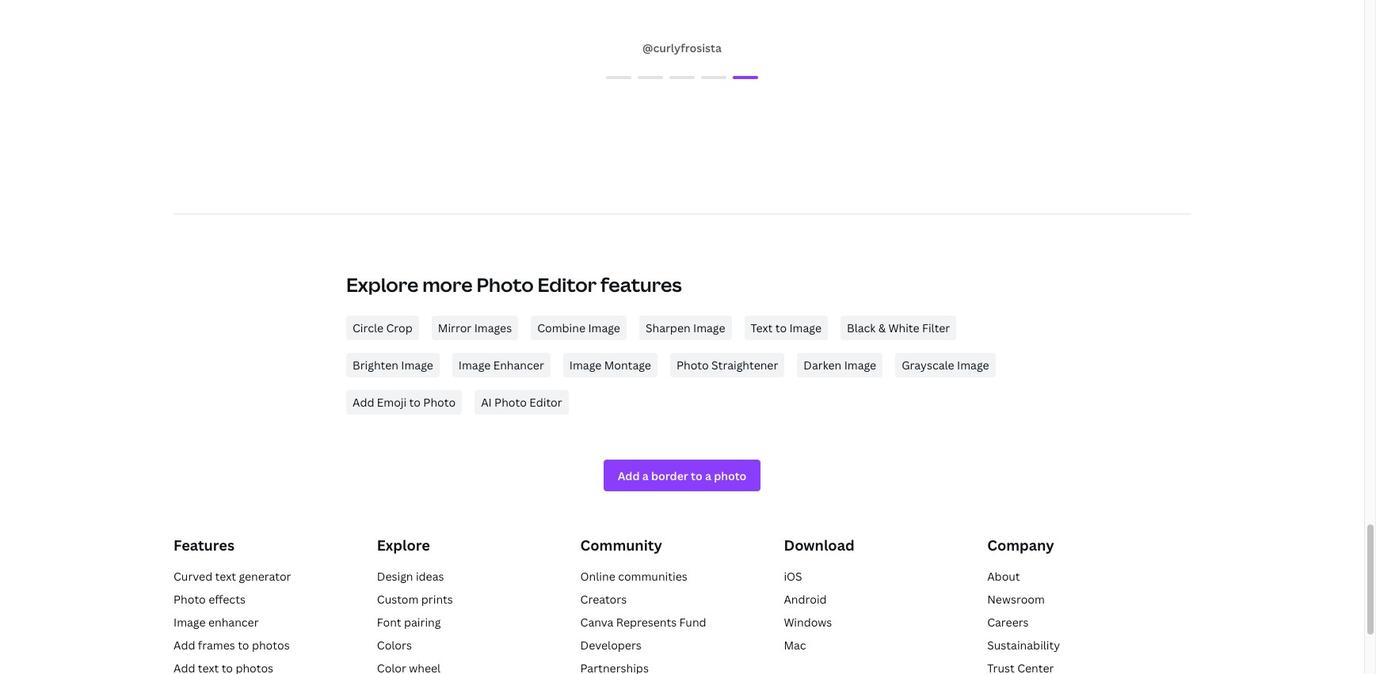 Task type: describe. For each thing, give the bounding box(es) containing it.
windows link
[[784, 615, 832, 630]]

photo left 'ai'
[[423, 395, 456, 411]]

font pairing link
[[377, 615, 441, 630]]

combine image link
[[531, 316, 627, 341]]

custom
[[377, 592, 419, 607]]

colors link
[[377, 638, 412, 653]]

explore for explore
[[377, 536, 430, 556]]

@curlyfrosista
[[643, 40, 722, 55]]

0 vertical spatial editor
[[538, 272, 597, 298]]

prints
[[421, 592, 453, 607]]

select a quotation tab list
[[349, 68, 1015, 87]]

newsroom link
[[987, 592, 1045, 607]]

to inside add emoji to photo link
[[409, 395, 421, 411]]

image right sharpen
[[693, 321, 725, 336]]

download
[[784, 536, 855, 556]]

photo straightener link
[[670, 353, 785, 378]]

about newsroom careers sustainability
[[987, 569, 1060, 653]]

photos
[[252, 638, 290, 653]]

combine image
[[537, 321, 620, 336]]

ai photo editor
[[481, 395, 562, 411]]

photo right 'ai'
[[494, 395, 527, 411]]

creators link
[[580, 592, 627, 607]]

image right 'grayscale'
[[957, 358, 989, 373]]

1 vertical spatial editor
[[529, 395, 562, 411]]

mirror images link
[[432, 316, 518, 341]]

sharpen
[[646, 321, 691, 336]]

circle crop
[[353, 321, 413, 336]]

curved
[[174, 569, 212, 584]]

image down the mirror images
[[459, 358, 491, 373]]

online communities creators canva represents fund developers
[[580, 569, 706, 653]]

image enhancer link
[[452, 353, 550, 378]]

white
[[888, 321, 919, 336]]

enhancer
[[208, 615, 259, 630]]

to inside text to image link
[[775, 321, 787, 336]]

brighten
[[353, 358, 398, 373]]

curved text generator link
[[174, 569, 291, 584]]

add frames to photos link
[[174, 638, 290, 653]]

combine
[[537, 321, 585, 336]]

represents
[[616, 615, 677, 630]]

ios android windows mac
[[784, 569, 832, 653]]

grayscale image link
[[895, 353, 995, 378]]

@navneet4 image
[[606, 76, 631, 79]]

custom prints link
[[377, 592, 453, 607]]

image down the combine image link on the left of page
[[569, 358, 602, 373]]

mac
[[784, 638, 806, 653]]

android link
[[784, 592, 827, 607]]

creators
[[580, 592, 627, 607]]

to inside curved text generator photo effects image enhancer add frames to photos
[[238, 638, 249, 653]]

brighten image link
[[346, 353, 440, 378]]

add inside curved text generator photo effects image enhancer add frames to photos
[[174, 638, 195, 653]]

mirror images
[[438, 321, 512, 336]]

developers link
[[580, 638, 642, 653]]

mac link
[[784, 638, 806, 653]]

photo straightener
[[676, 358, 778, 373]]

filter
[[922, 321, 950, 336]]

montage
[[604, 358, 651, 373]]

grayscale
[[902, 358, 954, 373]]

android
[[784, 592, 827, 607]]

photo inside curved text generator photo effects image enhancer add frames to photos
[[174, 592, 206, 607]]

font
[[377, 615, 401, 630]]

more
[[422, 272, 473, 298]]

circle
[[353, 321, 384, 336]]

image montage
[[569, 358, 651, 373]]

add inside add emoji to photo link
[[353, 395, 374, 411]]

image enhancer
[[459, 358, 544, 373]]

darken image link
[[797, 353, 883, 378]]

@spotondomain image
[[638, 76, 663, 79]]

add emoji to photo
[[353, 395, 456, 411]]

colors
[[377, 638, 412, 653]]

crop
[[386, 321, 413, 336]]

generator
[[239, 569, 291, 584]]



Task type: locate. For each thing, give the bounding box(es) containing it.
online communities link
[[580, 569, 688, 584]]

community
[[580, 536, 662, 556]]

@mahimagirdhar image
[[701, 76, 726, 79]]

@curlyfrosista image
[[733, 76, 758, 79]]

grayscale image
[[902, 358, 989, 373]]

black & white filter link
[[841, 316, 956, 341]]

company
[[987, 536, 1054, 556]]

sharpen image link
[[639, 316, 732, 341]]

about link
[[987, 569, 1020, 584]]

ai photo editor link
[[475, 391, 569, 415]]

image up the image montage link
[[588, 321, 620, 336]]

text
[[751, 321, 773, 336]]

image enhancer link
[[174, 615, 259, 630]]

to down enhancer
[[238, 638, 249, 653]]

image inside curved text generator photo effects image enhancer add frames to photos
[[174, 615, 206, 630]]

0 horizontal spatial add
[[174, 638, 195, 653]]

image up darken
[[789, 321, 822, 336]]

explore
[[346, 272, 419, 298], [377, 536, 430, 556]]

careers link
[[987, 615, 1029, 630]]

image down black
[[844, 358, 876, 373]]

1 vertical spatial to
[[409, 395, 421, 411]]

brighten image
[[353, 358, 433, 373]]

image montage link
[[563, 353, 657, 378]]

editor up combine
[[538, 272, 597, 298]]

developers
[[580, 638, 642, 653]]

design
[[377, 569, 413, 584]]

newsroom
[[987, 592, 1045, 607]]

add
[[353, 395, 374, 411], [174, 638, 195, 653]]

straightener
[[711, 358, 778, 373]]

design ideas link
[[377, 569, 444, 584]]

editor down enhancer
[[529, 395, 562, 411]]

explore up "design ideas" "link"
[[377, 536, 430, 556]]

editor
[[538, 272, 597, 298], [529, 395, 562, 411]]

to right text
[[775, 321, 787, 336]]

ai
[[481, 395, 492, 411]]

black & white filter
[[847, 321, 950, 336]]

ideas
[[416, 569, 444, 584]]

sustainability
[[987, 638, 1060, 653]]

0 horizontal spatial to
[[238, 638, 249, 653]]

fund
[[679, 615, 706, 630]]

to right 'emoji'
[[409, 395, 421, 411]]

image up add emoji to photo
[[401, 358, 433, 373]]

features
[[174, 536, 234, 556]]

enhancer
[[493, 358, 544, 373]]

effects
[[208, 592, 246, 607]]

text to image
[[751, 321, 822, 336]]

1 horizontal spatial add
[[353, 395, 374, 411]]

emoji
[[377, 395, 407, 411]]

to
[[775, 321, 787, 336], [409, 395, 421, 411], [238, 638, 249, 653]]

photo down sharpen image
[[676, 358, 709, 373]]

features
[[601, 272, 682, 298]]

explore more photo editor features
[[346, 272, 682, 298]]

&
[[878, 321, 886, 336]]

photo down curved
[[174, 592, 206, 607]]

0 vertical spatial add
[[353, 395, 374, 411]]

darken image
[[804, 358, 876, 373]]

0 vertical spatial to
[[775, 321, 787, 336]]

sharpen image
[[646, 321, 725, 336]]

circle crop link
[[346, 316, 419, 341]]

canva represents fund link
[[580, 615, 706, 630]]

explore up the circle crop
[[346, 272, 419, 298]]

pairing
[[404, 615, 441, 630]]

windows
[[784, 615, 832, 630]]

1 vertical spatial explore
[[377, 536, 430, 556]]

photo
[[477, 272, 534, 298], [676, 358, 709, 373], [423, 395, 456, 411], [494, 395, 527, 411], [174, 592, 206, 607]]

images
[[474, 321, 512, 336]]

about
[[987, 569, 1020, 584]]

1 horizontal spatial to
[[409, 395, 421, 411]]

ios link
[[784, 569, 802, 584]]

photo up images
[[477, 272, 534, 298]]

add left the frames
[[174, 638, 195, 653]]

sustainability link
[[987, 638, 1060, 653]]

ios
[[784, 569, 802, 584]]

frames
[[198, 638, 235, 653]]

black
[[847, 321, 876, 336]]

image down the photo effects link
[[174, 615, 206, 630]]

0 vertical spatial explore
[[346, 272, 419, 298]]

canva
[[580, 615, 614, 630]]

explore for explore more photo editor features
[[346, 272, 419, 298]]

add left 'emoji'
[[353, 395, 374, 411]]

1 vertical spatial add
[[174, 638, 195, 653]]

communities
[[618, 569, 688, 584]]

careers
[[987, 615, 1029, 630]]

design ideas custom prints font pairing colors
[[377, 569, 453, 653]]

mirror
[[438, 321, 472, 336]]

image
[[588, 321, 620, 336], [693, 321, 725, 336], [789, 321, 822, 336], [401, 358, 433, 373], [459, 358, 491, 373], [569, 358, 602, 373], [844, 358, 876, 373], [957, 358, 989, 373], [174, 615, 206, 630]]

darken
[[804, 358, 842, 373]]

online
[[580, 569, 615, 584]]

photo effects link
[[174, 592, 246, 607]]

2 vertical spatial to
[[238, 638, 249, 653]]

add emoji to photo link
[[346, 391, 462, 415]]

2 horizontal spatial to
[[775, 321, 787, 336]]

curved text generator photo effects image enhancer add frames to photos
[[174, 569, 291, 653]]

text
[[215, 569, 236, 584]]

@igchef_andrewb image
[[669, 76, 695, 79]]



Task type: vqa. For each thing, say whether or not it's contained in the screenshot.
Filters
no



